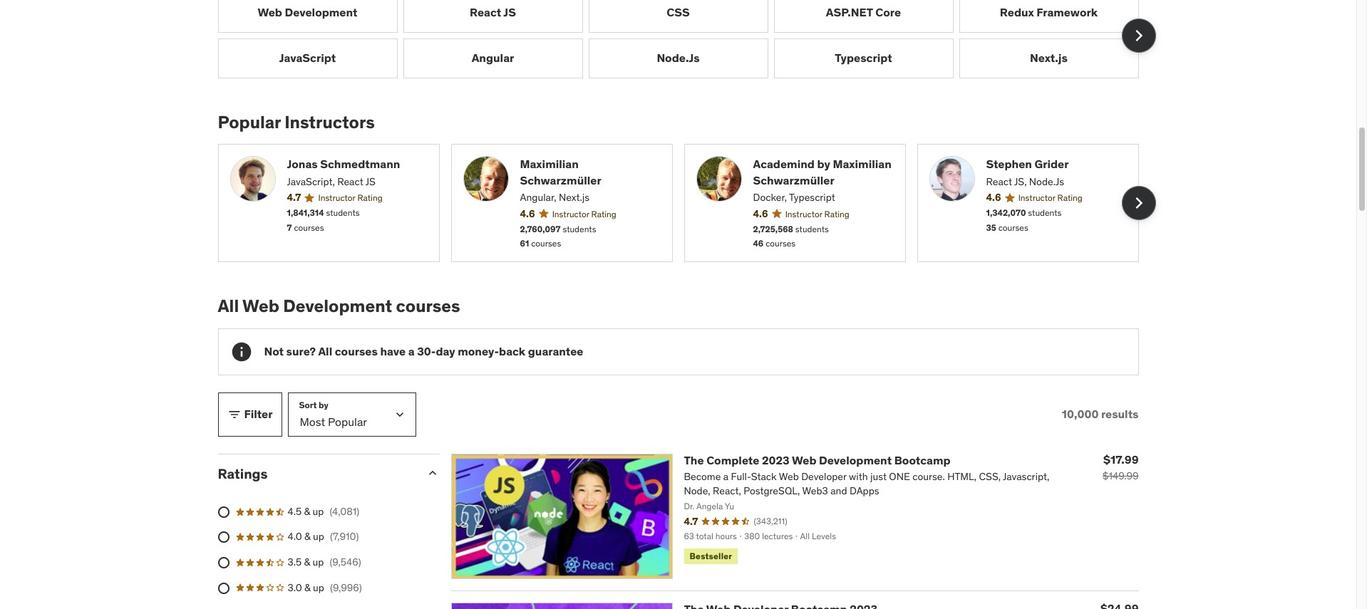 Task type: locate. For each thing, give the bounding box(es) containing it.
4.6 down docker,
[[753, 207, 768, 220]]

popular
[[218, 111, 281, 133]]

next.js inside maximilian schwarzmüller angular, next.js
[[559, 191, 590, 204]]

students inside 2,760,097 students 61 courses
[[563, 223, 596, 234]]

popular instructors
[[218, 111, 375, 133]]

react
[[470, 5, 501, 19], [337, 175, 363, 188], [986, 175, 1012, 188]]

2,760,097 students 61 courses
[[520, 223, 596, 249]]

react up 'angular'
[[470, 5, 501, 19]]

instructor
[[318, 193, 355, 203], [1018, 193, 1055, 203], [552, 209, 589, 219], [785, 209, 822, 219]]

2 schwarzmüller from the left
[[753, 173, 835, 187]]

(4,081)
[[330, 505, 359, 518]]

next.js down 'maximilian schwarzmüller' link
[[559, 191, 590, 204]]

2 maximilian from the left
[[833, 157, 892, 171]]

asp.net core
[[826, 5, 901, 19]]

instructor up 2,725,568 students 46 courses
[[785, 209, 822, 219]]

4.6 for maximilian schwarzmüller
[[520, 207, 535, 220]]

angular,
[[520, 191, 556, 204]]

0 vertical spatial js
[[504, 5, 516, 19]]

0 horizontal spatial all
[[218, 295, 239, 317]]

0 horizontal spatial react
[[337, 175, 363, 188]]

rating for next.js
[[591, 209, 616, 219]]

schmedtmann
[[320, 157, 400, 171]]

react down stephen
[[986, 175, 1012, 188]]

courses for 61
[[531, 238, 561, 249]]

0 vertical spatial node.js
[[657, 51, 700, 65]]

rating for react
[[357, 193, 383, 203]]

0 vertical spatial typescript
[[835, 51, 892, 65]]

students right 2,725,568
[[795, 223, 829, 234]]

framework
[[1037, 5, 1098, 19]]

courses up 30-
[[396, 295, 460, 317]]

1 schwarzmüller from the left
[[520, 173, 601, 187]]

students
[[326, 208, 360, 218], [1028, 208, 1062, 218], [563, 223, 596, 234], [795, 223, 829, 234]]

back
[[499, 345, 526, 359]]

next.js down redux framework link on the top
[[1030, 51, 1068, 65]]

have
[[380, 345, 406, 359]]

30-
[[417, 345, 436, 359]]

up right the 3.0
[[313, 581, 324, 594]]

bootcamp
[[894, 453, 951, 468]]

1 horizontal spatial next.js
[[1030, 51, 1068, 65]]

typescript
[[835, 51, 892, 65], [789, 191, 835, 204]]

ratings button
[[218, 465, 414, 483]]

web up javascript
[[258, 5, 282, 19]]

stephen grider link
[[986, 156, 1127, 172]]

61
[[520, 238, 529, 249]]

1 vertical spatial next.js
[[559, 191, 590, 204]]

node.js down css link
[[657, 51, 700, 65]]

0 horizontal spatial 4.6
[[520, 207, 535, 220]]

grider
[[1035, 157, 1069, 171]]

money-
[[458, 345, 499, 359]]

1 horizontal spatial all
[[318, 345, 332, 359]]

students right 2,760,097
[[563, 223, 596, 234]]

4.0 & up (7,910)
[[288, 531, 359, 543]]

1 horizontal spatial node.js
[[1029, 175, 1064, 188]]

&
[[304, 505, 310, 518], [304, 531, 311, 543], [304, 556, 310, 569], [304, 581, 311, 594]]

courses inside 2,760,097 students 61 courses
[[531, 238, 561, 249]]

courses left have
[[335, 345, 378, 359]]

0 horizontal spatial schwarzmüller
[[520, 173, 601, 187]]

carousel element
[[218, 0, 1156, 78], [218, 144, 1156, 262]]

1 vertical spatial carousel element
[[218, 144, 1156, 262]]

js down schmedtmann
[[365, 175, 376, 188]]

maximilian up angular,
[[520, 157, 579, 171]]

web right 2023 at the right
[[792, 453, 817, 468]]

4.5
[[288, 505, 302, 518]]

1 vertical spatial development
[[283, 295, 392, 317]]

0 horizontal spatial maximilian
[[520, 157, 579, 171]]

1 vertical spatial typescript
[[789, 191, 835, 204]]

1 horizontal spatial 4.6
[[753, 207, 768, 220]]

students inside 2,725,568 students 46 courses
[[795, 223, 829, 234]]

javascript,
[[287, 175, 335, 188]]

next.js
[[1030, 51, 1068, 65], [559, 191, 590, 204]]

courses inside 2,725,568 students 46 courses
[[766, 238, 796, 249]]

development up sure?
[[283, 295, 392, 317]]

instructor rating
[[318, 193, 383, 203], [1018, 193, 1083, 203], [552, 209, 616, 219], [785, 209, 850, 219]]

& for 4.0
[[304, 531, 311, 543]]

rating for schwarzmüller
[[824, 209, 850, 219]]

react down jonas schmedtmann link
[[337, 175, 363, 188]]

students for js,
[[1028, 208, 1062, 218]]

results
[[1101, 407, 1139, 422]]

students inside 1,342,070 students 35 courses
[[1028, 208, 1062, 218]]

0 vertical spatial web
[[258, 5, 282, 19]]

schwarzmüller
[[520, 173, 601, 187], [753, 173, 835, 187]]

up for 3.5 & up
[[313, 556, 324, 569]]

10,000
[[1062, 407, 1099, 422]]

2 vertical spatial development
[[819, 453, 892, 468]]

typescript down asp.net core link
[[835, 51, 892, 65]]

all
[[218, 295, 239, 317], [318, 345, 332, 359]]

redux
[[1000, 5, 1034, 19]]

0 horizontal spatial js
[[365, 175, 376, 188]]

& right 4.5
[[304, 505, 310, 518]]

instructor up "1,841,314 students 7 courses"
[[318, 193, 355, 203]]

up for 4.5 & up
[[313, 505, 324, 518]]

(9,996)
[[330, 581, 362, 594]]

1 maximilian from the left
[[520, 157, 579, 171]]

courses for 7
[[294, 222, 324, 233]]

up right 3.5
[[313, 556, 324, 569]]

students for react
[[326, 208, 360, 218]]

1,841,314 students 7 courses
[[287, 208, 360, 233]]

react js
[[470, 5, 516, 19]]

& right 3.5
[[304, 556, 310, 569]]

angular link
[[403, 38, 583, 78]]

rating
[[357, 193, 383, 203], [1058, 193, 1083, 203], [591, 209, 616, 219], [824, 209, 850, 219]]

schwarzmüller down the academind
[[753, 173, 835, 187]]

maximilian right by
[[833, 157, 892, 171]]

2 carousel element from the top
[[218, 144, 1156, 262]]

0 vertical spatial next.js
[[1030, 51, 1068, 65]]

courses down 1,841,314
[[294, 222, 324, 233]]

1 vertical spatial js
[[365, 175, 376, 188]]

node.js
[[657, 51, 700, 65], [1029, 175, 1064, 188]]

instructor rating up 2,760,097 students 61 courses
[[552, 209, 616, 219]]

students right 1,342,070
[[1028, 208, 1062, 218]]

schwarzmüller inside "academind by maximilian schwarzmüller docker, typescript"
[[753, 173, 835, 187]]

web development link
[[218, 0, 397, 32]]

rating down stephen grider link
[[1058, 193, 1083, 203]]

4.6 up 1,342,070
[[986, 191, 1001, 204]]

javascript link
[[218, 38, 397, 78]]

1,342,070 students 35 courses
[[986, 208, 1062, 233]]

1 horizontal spatial schwarzmüller
[[753, 173, 835, 187]]

development left bootcamp
[[819, 453, 892, 468]]

students inside "1,841,314 students 7 courses"
[[326, 208, 360, 218]]

courses down 2,725,568
[[766, 238, 796, 249]]

academind by maximilian schwarzmüller docker, typescript
[[753, 157, 892, 204]]

1 horizontal spatial maximilian
[[833, 157, 892, 171]]

instructor rating down grider
[[1018, 193, 1083, 203]]

1 carousel element from the top
[[218, 0, 1156, 78]]

maximilian inside maximilian schwarzmüller angular, next.js
[[520, 157, 579, 171]]

courses down 2,760,097
[[531, 238, 561, 249]]

popular instructors element
[[218, 111, 1156, 262]]

instructor rating down jonas schmedtmann javascript, react js
[[318, 193, 383, 203]]

students for schwarzmüller
[[795, 223, 829, 234]]

development up javascript
[[285, 5, 358, 19]]

2 horizontal spatial react
[[986, 175, 1012, 188]]

& right 4.0
[[304, 531, 311, 543]]

courses inside 1,342,070 students 35 courses
[[998, 222, 1028, 233]]

1 horizontal spatial js
[[504, 5, 516, 19]]

web up not
[[242, 295, 279, 317]]

maximilian
[[520, 157, 579, 171], [833, 157, 892, 171]]

4.6 down angular,
[[520, 207, 535, 220]]

courses down 1,342,070
[[998, 222, 1028, 233]]

courses inside "1,841,314 students 7 courses"
[[294, 222, 324, 233]]

rating down schmedtmann
[[357, 193, 383, 203]]

academind
[[753, 157, 815, 171]]

jonas schmedtmann link
[[287, 156, 427, 172]]

0 horizontal spatial next.js
[[559, 191, 590, 204]]

docker,
[[753, 191, 787, 204]]

instructor down js,
[[1018, 193, 1055, 203]]

rating down "academind by maximilian schwarzmüller docker, typescript"
[[824, 209, 850, 219]]

students right 1,841,314
[[326, 208, 360, 218]]

js
[[504, 5, 516, 19], [365, 175, 376, 188]]

instructor rating down "academind by maximilian schwarzmüller docker, typescript"
[[785, 209, 850, 219]]

js up 'angular'
[[504, 5, 516, 19]]

up right 4.0
[[313, 531, 324, 543]]

4.6
[[986, 191, 1001, 204], [520, 207, 535, 220], [753, 207, 768, 220]]

development
[[285, 5, 358, 19], [283, 295, 392, 317], [819, 453, 892, 468]]

up right 4.5
[[313, 505, 324, 518]]

instructors
[[285, 111, 375, 133]]

typescript down academind by maximilian schwarzmüller link
[[789, 191, 835, 204]]

asp.net
[[826, 5, 873, 19]]

up
[[313, 505, 324, 518], [313, 531, 324, 543], [313, 556, 324, 569], [313, 581, 324, 594]]

javascript
[[279, 51, 336, 65]]

schwarzmüller up angular,
[[520, 173, 601, 187]]

instructor rating for schwarzmüller
[[785, 209, 850, 219]]

4.6 for stephen grider
[[986, 191, 1001, 204]]

filter button
[[218, 393, 282, 437]]

ratings
[[218, 465, 268, 483]]

instructor rating for react
[[318, 193, 383, 203]]

35
[[986, 222, 996, 233]]

next image
[[1127, 24, 1150, 47]]

1 vertical spatial node.js
[[1029, 175, 1064, 188]]

node.js down grider
[[1029, 175, 1064, 188]]

$17.99
[[1104, 453, 1139, 467]]

instructor up 2,760,097 students 61 courses
[[552, 209, 589, 219]]

1 vertical spatial web
[[242, 295, 279, 317]]

& right the 3.0
[[304, 581, 311, 594]]

0 vertical spatial carousel element
[[218, 0, 1156, 78]]

2 horizontal spatial 4.6
[[986, 191, 1001, 204]]

courses
[[294, 222, 324, 233], [998, 222, 1028, 233], [531, 238, 561, 249], [766, 238, 796, 249], [396, 295, 460, 317], [335, 345, 378, 359]]

rating down 'maximilian schwarzmüller' link
[[591, 209, 616, 219]]



Task type: describe. For each thing, give the bounding box(es) containing it.
jonas
[[287, 157, 318, 171]]

courses for all
[[335, 345, 378, 359]]

web development
[[258, 5, 358, 19]]

node.js link
[[588, 38, 768, 78]]

4.7
[[287, 191, 301, 204]]

2,760,097
[[520, 223, 561, 234]]

react js link
[[403, 0, 583, 32]]

0 horizontal spatial node.js
[[657, 51, 700, 65]]

& for 3.5
[[304, 556, 310, 569]]

3.5 & up (9,546)
[[288, 556, 361, 569]]

day
[[436, 345, 455, 359]]

& for 4.5
[[304, 505, 310, 518]]

courses for 35
[[998, 222, 1028, 233]]

filter
[[244, 407, 273, 422]]

3.5
[[288, 556, 302, 569]]

(7,910)
[[330, 531, 359, 543]]

instructor rating for js,
[[1018, 193, 1083, 203]]

(9,546)
[[330, 556, 361, 569]]

typescript link
[[774, 38, 953, 78]]

css link
[[588, 0, 768, 32]]

1 horizontal spatial react
[[470, 5, 501, 19]]

academind by maximilian schwarzmüller link
[[753, 156, 894, 188]]

angular
[[472, 51, 514, 65]]

3.0 & up (9,996)
[[288, 581, 362, 594]]

4.0
[[288, 531, 302, 543]]

jonas schmedtmann javascript, react js
[[287, 157, 400, 188]]

react inside stephen grider react js, node.js
[[986, 175, 1012, 188]]

the complete 2023 web development bootcamp
[[684, 453, 951, 468]]

4.6 for academind by maximilian schwarzmüller
[[753, 207, 768, 220]]

sure?
[[286, 345, 316, 359]]

not sure? all courses have a 30-day money-back guarantee
[[264, 345, 583, 359]]

1,841,314
[[287, 208, 324, 218]]

courses for development
[[396, 295, 460, 317]]

2 vertical spatial web
[[792, 453, 817, 468]]

2,725,568 students 46 courses
[[753, 223, 829, 249]]

css
[[667, 5, 690, 19]]

instructor for schwarzmüller
[[785, 209, 822, 219]]

stephen grider react js, node.js
[[986, 157, 1069, 188]]

3.0
[[288, 581, 302, 594]]

the complete 2023 web development bootcamp link
[[684, 453, 951, 468]]

small image
[[227, 408, 241, 422]]

instructor for js,
[[1018, 193, 1055, 203]]

2,725,568
[[753, 223, 793, 234]]

small image
[[425, 466, 439, 480]]

up for 4.0 & up
[[313, 531, 324, 543]]

0 vertical spatial development
[[285, 5, 358, 19]]

carousel element containing web development
[[218, 0, 1156, 78]]

react inside jonas schmedtmann javascript, react js
[[337, 175, 363, 188]]

2023
[[762, 453, 790, 468]]

1,342,070
[[986, 208, 1026, 218]]

redux framework link
[[959, 0, 1139, 32]]

10,000 results status
[[1062, 407, 1139, 422]]

maximilian inside "academind by maximilian schwarzmüller docker, typescript"
[[833, 157, 892, 171]]

next.js link
[[959, 38, 1139, 78]]

maximilian schwarzmüller link
[[520, 156, 660, 188]]

carousel element containing jonas schmedtmann
[[218, 144, 1156, 262]]

& for 3.0
[[304, 581, 311, 594]]

10,000 results
[[1062, 407, 1139, 422]]

students for next.js
[[563, 223, 596, 234]]

4.5 & up (4,081)
[[288, 505, 359, 518]]

a
[[408, 345, 415, 359]]

typescript inside "academind by maximilian schwarzmüller docker, typescript"
[[789, 191, 835, 204]]

instructor for react
[[318, 193, 355, 203]]

$149.99
[[1103, 470, 1139, 483]]

js inside jonas schmedtmann javascript, react js
[[365, 175, 376, 188]]

asp.net core link
[[774, 0, 953, 32]]

instructor for next.js
[[552, 209, 589, 219]]

next image
[[1127, 192, 1150, 215]]

js,
[[1014, 175, 1027, 188]]

7
[[287, 222, 292, 233]]

46
[[753, 238, 764, 249]]

up for 3.0 & up
[[313, 581, 324, 594]]

stephen
[[986, 157, 1032, 171]]

guarantee
[[528, 345, 583, 359]]

the
[[684, 453, 704, 468]]

courses for 46
[[766, 238, 796, 249]]

1 vertical spatial all
[[318, 345, 332, 359]]

maximilian schwarzmüller angular, next.js
[[520, 157, 601, 204]]

$17.99 $149.99
[[1103, 453, 1139, 483]]

node.js inside stephen grider react js, node.js
[[1029, 175, 1064, 188]]

all web development courses
[[218, 295, 460, 317]]

rating for js,
[[1058, 193, 1083, 203]]

by
[[817, 157, 830, 171]]

core
[[876, 5, 901, 19]]

not
[[264, 345, 284, 359]]

instructor rating for next.js
[[552, 209, 616, 219]]

0 vertical spatial all
[[218, 295, 239, 317]]

redux framework
[[1000, 5, 1098, 19]]

complete
[[707, 453, 759, 468]]



Task type: vqa. For each thing, say whether or not it's contained in the screenshot.
xsmall icon corresponding to oriented
no



